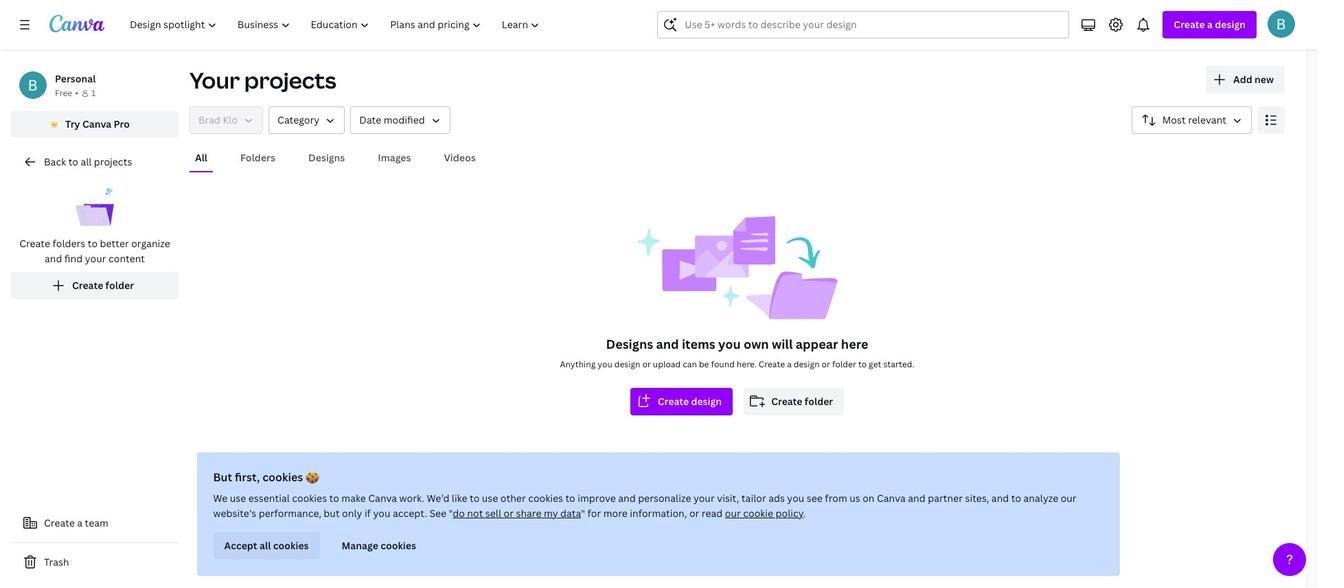 Task type: locate. For each thing, give the bounding box(es) containing it.
1 horizontal spatial a
[[787, 359, 792, 370]]

date modified
[[359, 113, 425, 126]]

create folder button down will
[[744, 388, 844, 416]]

you right if
[[374, 507, 391, 520]]

designs down category button
[[308, 151, 345, 164]]

own
[[744, 336, 769, 352]]

team
[[85, 517, 108, 530]]

and inside create folders to better organize and find your content
[[45, 252, 62, 265]]

a inside create a team button
[[77, 517, 83, 530]]

0 horizontal spatial designs
[[308, 151, 345, 164]]

1 vertical spatial folder
[[832, 359, 857, 370]]

design left brad klo image
[[1215, 18, 1246, 31]]

folder down content
[[106, 279, 134, 292]]

cookies down performance,
[[274, 539, 309, 552]]

designs inside button
[[308, 151, 345, 164]]

improve
[[578, 492, 616, 505]]

1 horizontal spatial canva
[[369, 492, 397, 505]]

0 vertical spatial your
[[85, 252, 106, 265]]

2 horizontal spatial a
[[1208, 18, 1213, 31]]

canva up if
[[369, 492, 397, 505]]

share
[[516, 507, 542, 520]]

design down be
[[691, 395, 722, 408]]

designs for designs and items you own will appear here anything you design or upload can be found here. create a design or folder to get started.
[[606, 336, 653, 352]]

all
[[81, 155, 92, 168], [260, 539, 271, 552]]

items
[[682, 336, 716, 352]]

all inside back to all projects link
[[81, 155, 92, 168]]

cookies up "essential"
[[263, 470, 303, 485]]

designs inside designs and items you own will appear here anything you design or upload can be found here. create a design or folder to get started.
[[606, 336, 653, 352]]

accept.
[[393, 507, 428, 520]]

all right back
[[81, 155, 92, 168]]

only
[[342, 507, 363, 520]]

1 horizontal spatial designs
[[606, 336, 653, 352]]

to left better
[[88, 237, 98, 250]]

Date modified button
[[351, 106, 450, 134]]

0 horizontal spatial create folder
[[72, 279, 134, 292]]

folder down appear
[[805, 395, 833, 408]]

Owner button
[[190, 106, 263, 134]]

create inside create folders to better organize and find your content
[[19, 237, 50, 250]]

or
[[643, 359, 651, 370], [822, 359, 830, 370], [504, 507, 514, 520], [690, 507, 700, 520]]

videos button
[[439, 145, 481, 171]]

None search field
[[658, 11, 1070, 38]]

1 vertical spatial a
[[787, 359, 792, 370]]

our
[[1061, 492, 1077, 505], [726, 507, 741, 520]]

0 horizontal spatial your
[[85, 252, 106, 265]]

design down appear
[[794, 359, 820, 370]]

🍪
[[306, 470, 320, 485]]

date
[[359, 113, 381, 126]]

projects down the pro
[[94, 155, 132, 168]]

create folder down create folders to better organize and find your content
[[72, 279, 134, 292]]

1 horizontal spatial "
[[582, 507, 586, 520]]

canva
[[82, 117, 111, 131], [369, 492, 397, 505], [878, 492, 906, 505]]

create a team
[[44, 517, 108, 530]]

create folder down appear
[[771, 395, 833, 408]]

your right 'find'
[[85, 252, 106, 265]]

0 vertical spatial create folder button
[[11, 272, 179, 299]]

sell
[[486, 507, 502, 520]]

1 vertical spatial projects
[[94, 155, 132, 168]]

0 horizontal spatial use
[[230, 492, 247, 505]]

cookies down the accept.
[[381, 539, 417, 552]]

use up website's
[[230, 492, 247, 505]]

designs up upload
[[606, 336, 653, 352]]

0 horizontal spatial all
[[81, 155, 92, 168]]

1 vertical spatial all
[[260, 539, 271, 552]]

0 vertical spatial create folder
[[72, 279, 134, 292]]

0 horizontal spatial canva
[[82, 117, 111, 131]]

a down will
[[787, 359, 792, 370]]

0 vertical spatial all
[[81, 155, 92, 168]]

content
[[108, 252, 145, 265]]

2 vertical spatial a
[[77, 517, 83, 530]]

•
[[75, 87, 78, 99]]

folder down here
[[832, 359, 857, 370]]

but
[[214, 470, 233, 485]]

our down visit,
[[726, 507, 741, 520]]

use up sell
[[482, 492, 499, 505]]

and
[[45, 252, 62, 265], [656, 336, 679, 352], [619, 492, 636, 505], [909, 492, 926, 505], [992, 492, 1010, 505]]

upload
[[653, 359, 681, 370]]

a for design
[[1208, 18, 1213, 31]]

you
[[719, 336, 741, 352], [598, 359, 613, 370], [788, 492, 805, 505], [374, 507, 391, 520]]

0 vertical spatial our
[[1061, 492, 1077, 505]]

appear
[[796, 336, 838, 352]]

1 horizontal spatial our
[[1061, 492, 1077, 505]]

and up upload
[[656, 336, 679, 352]]

to up but
[[330, 492, 340, 505]]

create folder button
[[11, 272, 179, 299], [744, 388, 844, 416]]

other
[[501, 492, 526, 505]]

accept all cookies
[[225, 539, 309, 552]]

folder
[[106, 279, 134, 292], [832, 359, 857, 370], [805, 395, 833, 408]]

top level navigation element
[[121, 11, 552, 38]]

" left for
[[582, 507, 586, 520]]

canva right try
[[82, 117, 111, 131]]

here.
[[737, 359, 757, 370]]

canva inside try canva pro button
[[82, 117, 111, 131]]

a up add new dropdown button
[[1208, 18, 1213, 31]]

but first, cookies 🍪
[[214, 470, 320, 485]]

analyze
[[1024, 492, 1059, 505]]

from
[[826, 492, 848, 505]]

cookies inside button
[[381, 539, 417, 552]]

0 vertical spatial designs
[[308, 151, 345, 164]]

you right 'anything'
[[598, 359, 613, 370]]

" inside "we use essential cookies to make canva work. we'd like to use other cookies to improve and personalize your visit, tailor ads you see from us on canva and partner sites, and to analyze our website's performance, but only if you accept. see ""
[[449, 507, 453, 520]]

your inside create folders to better organize and find your content
[[85, 252, 106, 265]]

create folder button down 'find'
[[11, 272, 179, 299]]

found
[[711, 359, 735, 370]]

1 horizontal spatial all
[[260, 539, 271, 552]]

work.
[[400, 492, 425, 505]]

create a team button
[[11, 510, 179, 537]]

0 horizontal spatial create folder button
[[11, 272, 179, 299]]

and inside designs and items you own will appear here anything you design or upload can be found here. create a design or folder to get started.
[[656, 336, 679, 352]]

manage cookies button
[[331, 532, 428, 560]]

2 horizontal spatial canva
[[878, 492, 906, 505]]

your inside "we use essential cookies to make canva work. we'd like to use other cookies to improve and personalize your visit, tailor ads you see from us on canva and partner sites, and to analyze our website's performance, but only if you accept. see ""
[[694, 492, 715, 505]]

1 " from the left
[[449, 507, 453, 520]]

all right the accept
[[260, 539, 271, 552]]

brad
[[199, 113, 221, 126]]

be
[[699, 359, 709, 370]]

Search search field
[[685, 12, 1042, 38]]

projects
[[244, 65, 336, 95], [94, 155, 132, 168]]

visit,
[[718, 492, 740, 505]]

folders
[[240, 151, 275, 164]]

create folders to better organize and find your content
[[19, 237, 170, 265]]

a left team
[[77, 517, 83, 530]]

canva right on
[[878, 492, 906, 505]]

and up do not sell or share my data " for more information, or read our cookie policy .
[[619, 492, 636, 505]]

" right see
[[449, 507, 453, 520]]

accept all cookies button
[[214, 532, 320, 560]]

"
[[449, 507, 453, 520], [582, 507, 586, 520]]

2 " from the left
[[582, 507, 586, 520]]

1 horizontal spatial your
[[694, 492, 715, 505]]

to left analyze
[[1012, 492, 1022, 505]]

on
[[863, 492, 875, 505]]

use
[[230, 492, 247, 505], [482, 492, 499, 505]]

1 vertical spatial create folder
[[771, 395, 833, 408]]

0 horizontal spatial a
[[77, 517, 83, 530]]

cookies
[[263, 470, 303, 485], [292, 492, 327, 505], [529, 492, 564, 505], [274, 539, 309, 552], [381, 539, 417, 552]]

trash link
[[11, 549, 179, 576]]

essential
[[249, 492, 290, 505]]

brad klo image
[[1268, 10, 1296, 38]]

a for team
[[77, 517, 83, 530]]

we'd
[[427, 492, 450, 505]]

a
[[1208, 18, 1213, 31], [787, 359, 792, 370], [77, 517, 83, 530]]

folders button
[[235, 145, 281, 171]]

1 vertical spatial create folder button
[[744, 388, 844, 416]]

0 horizontal spatial "
[[449, 507, 453, 520]]

0 vertical spatial projects
[[244, 65, 336, 95]]

1 vertical spatial our
[[726, 507, 741, 520]]

and left 'find'
[[45, 252, 62, 265]]

1 vertical spatial designs
[[606, 336, 653, 352]]

1 horizontal spatial create folder button
[[744, 388, 844, 416]]

projects up category
[[244, 65, 336, 95]]

information,
[[630, 507, 688, 520]]

or left "read"
[[690, 507, 700, 520]]

do not sell or share my data " for more information, or read our cookie policy .
[[453, 507, 806, 520]]

we use essential cookies to make canva work. we'd like to use other cookies to improve and personalize your visit, tailor ads you see from us on canva and partner sites, and to analyze our website's performance, but only if you accept. see "
[[214, 492, 1077, 520]]

0 vertical spatial a
[[1208, 18, 1213, 31]]

will
[[772, 336, 793, 352]]

personalize
[[639, 492, 692, 505]]

see
[[807, 492, 823, 505]]

1 vertical spatial your
[[694, 492, 715, 505]]

a inside "create a design" 'dropdown button'
[[1208, 18, 1213, 31]]

design left upload
[[615, 359, 641, 370]]

to left get
[[859, 359, 867, 370]]

back
[[44, 155, 66, 168]]

and left partner
[[909, 492, 926, 505]]

1 horizontal spatial create folder
[[771, 395, 833, 408]]

our right analyze
[[1061, 492, 1077, 505]]

partner
[[928, 492, 963, 505]]

0 horizontal spatial our
[[726, 507, 741, 520]]

1 horizontal spatial use
[[482, 492, 499, 505]]

1
[[91, 87, 96, 99]]

your up "read"
[[694, 492, 715, 505]]



Task type: vqa. For each thing, say whether or not it's contained in the screenshot.
34874-9052016 text field
no



Task type: describe. For each thing, give the bounding box(es) containing it.
designs for designs
[[308, 151, 345, 164]]

you up policy
[[788, 492, 805, 505]]

create design button
[[630, 388, 733, 416]]

design inside button
[[691, 395, 722, 408]]

all
[[195, 151, 207, 164]]

all inside accept all cookies button
[[260, 539, 271, 552]]

my
[[544, 507, 559, 520]]

add new
[[1234, 73, 1274, 86]]

or left upload
[[643, 359, 651, 370]]

manage
[[342, 539, 379, 552]]

.
[[804, 507, 806, 520]]

all button
[[190, 145, 213, 171]]

do
[[453, 507, 465, 520]]

pro
[[114, 117, 130, 131]]

2 vertical spatial folder
[[805, 395, 833, 408]]

designs and items you own will appear here anything you design or upload can be found here. create a design or folder to get started.
[[560, 336, 915, 370]]

create a design button
[[1163, 11, 1257, 38]]

and right sites,
[[992, 492, 1010, 505]]

if
[[365, 507, 371, 520]]

0 horizontal spatial projects
[[94, 155, 132, 168]]

cookie
[[744, 507, 774, 520]]

organize
[[131, 237, 170, 250]]

most
[[1163, 113, 1186, 126]]

to right back
[[68, 155, 78, 168]]

category
[[278, 113, 320, 126]]

find
[[64, 252, 83, 265]]

or down appear
[[822, 359, 830, 370]]

create inside designs and items you own will appear here anything you design or upload can be found here. create a design or folder to get started.
[[759, 359, 785, 370]]

back to all projects link
[[11, 148, 179, 176]]

sites,
[[966, 492, 990, 505]]

ads
[[769, 492, 785, 505]]

here
[[841, 336, 869, 352]]

videos
[[444, 151, 476, 164]]

website's
[[214, 507, 257, 520]]

create a design
[[1174, 18, 1246, 31]]

free •
[[55, 87, 78, 99]]

tailor
[[742, 492, 767, 505]]

for
[[588, 507, 602, 520]]

to inside designs and items you own will appear here anything you design or upload can be found here. create a design or folder to get started.
[[859, 359, 867, 370]]

most relevant
[[1163, 113, 1227, 126]]

our cookie policy link
[[726, 507, 804, 520]]

your projects
[[190, 65, 336, 95]]

add new button
[[1206, 66, 1285, 93]]

add
[[1234, 73, 1253, 86]]

to up data
[[566, 492, 576, 505]]

but first, cookies 🍪 dialog
[[197, 453, 1120, 576]]

or right sell
[[504, 507, 514, 520]]

your
[[190, 65, 240, 95]]

relevant
[[1188, 113, 1227, 126]]

designs button
[[303, 145, 351, 171]]

1 use from the left
[[230, 492, 247, 505]]

cookies down '🍪'
[[292, 492, 327, 505]]

do not sell or share my data link
[[453, 507, 582, 520]]

design inside 'dropdown button'
[[1215, 18, 1246, 31]]

a inside designs and items you own will appear here anything you design or upload can be found here. create a design or folder to get started.
[[787, 359, 792, 370]]

create design
[[658, 395, 722, 408]]

1 horizontal spatial projects
[[244, 65, 336, 95]]

see
[[430, 507, 447, 520]]

brad klo
[[199, 113, 238, 126]]

try canva pro button
[[11, 111, 179, 137]]

our inside "we use essential cookies to make canva work. we'd like to use other cookies to improve and personalize your visit, tailor ads you see from us on canva and partner sites, and to analyze our website's performance, but only if you accept. see ""
[[1061, 492, 1077, 505]]

more
[[604, 507, 628, 520]]

2 use from the left
[[482, 492, 499, 505]]

not
[[468, 507, 484, 520]]

get
[[869, 359, 882, 370]]

we
[[214, 492, 228, 505]]

read
[[702, 507, 723, 520]]

personal
[[55, 72, 96, 85]]

create inside 'dropdown button'
[[1174, 18, 1205, 31]]

klo
[[223, 113, 238, 126]]

like
[[452, 492, 468, 505]]

you up found
[[719, 336, 741, 352]]

0 vertical spatial folder
[[106, 279, 134, 292]]

anything
[[560, 359, 596, 370]]

us
[[850, 492, 861, 505]]

try
[[65, 117, 80, 131]]

cookies up my
[[529, 492, 564, 505]]

images
[[378, 151, 411, 164]]

to inside create folders to better organize and find your content
[[88, 237, 98, 250]]

cookies inside button
[[274, 539, 309, 552]]

better
[[100, 237, 129, 250]]

started.
[[884, 359, 915, 370]]

Category button
[[269, 106, 345, 134]]

but
[[324, 507, 340, 520]]

Sort by button
[[1132, 106, 1252, 134]]

folder inside designs and items you own will appear here anything you design or upload can be found here. create a design or folder to get started.
[[832, 359, 857, 370]]

can
[[683, 359, 697, 370]]

to right like
[[470, 492, 480, 505]]

free
[[55, 87, 72, 99]]

images button
[[373, 145, 417, 171]]

accept
[[225, 539, 258, 552]]

policy
[[776, 507, 804, 520]]

back to all projects
[[44, 155, 132, 168]]

first,
[[235, 470, 260, 485]]

make
[[342, 492, 366, 505]]

performance,
[[259, 507, 322, 520]]

data
[[561, 507, 582, 520]]



